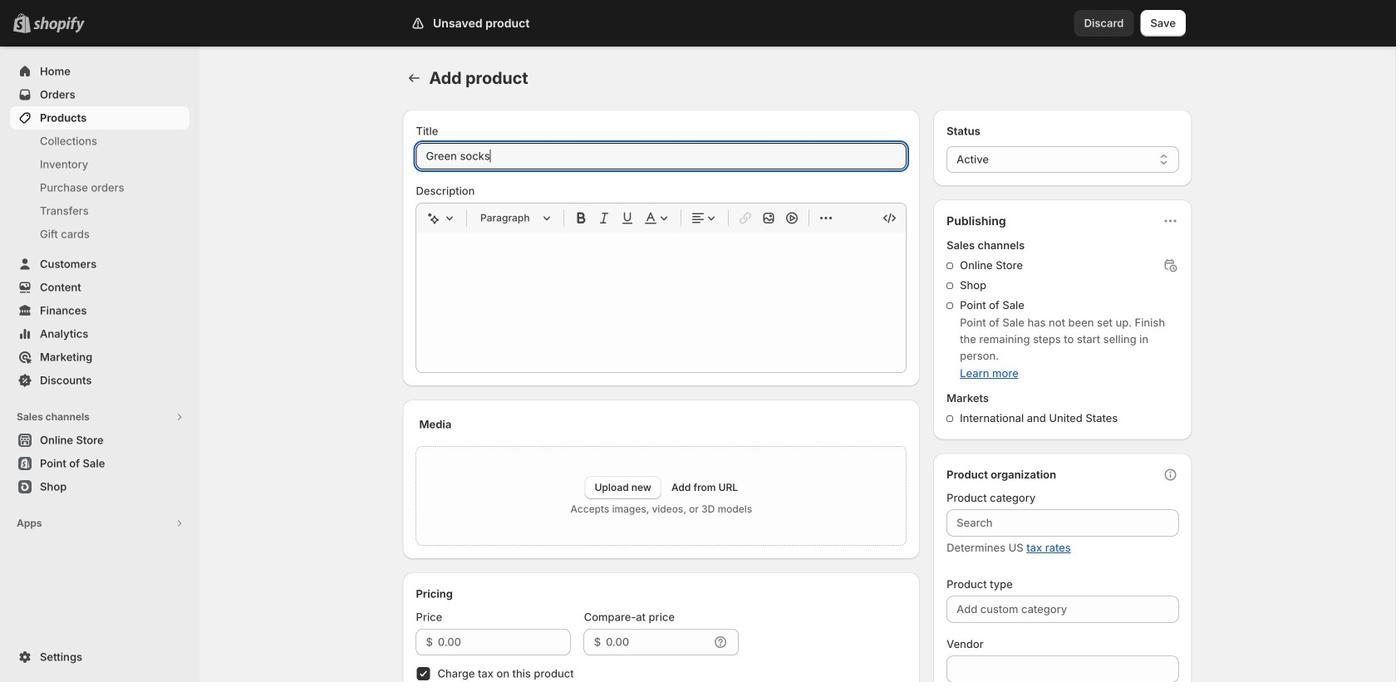 Task type: vqa. For each thing, say whether or not it's contained in the screenshot.
Shopify image
yes



Task type: describe. For each thing, give the bounding box(es) containing it.
Search text field
[[947, 510, 1179, 537]]



Task type: locate. For each thing, give the bounding box(es) containing it.
None text field
[[947, 656, 1179, 683]]

shopify image
[[33, 16, 85, 33]]

  text field
[[438, 629, 571, 656]]

Short sleeve t-shirt text field
[[416, 143, 907, 170]]

  text field
[[606, 629, 709, 656]]

Add custom category text field
[[947, 597, 1179, 623]]



